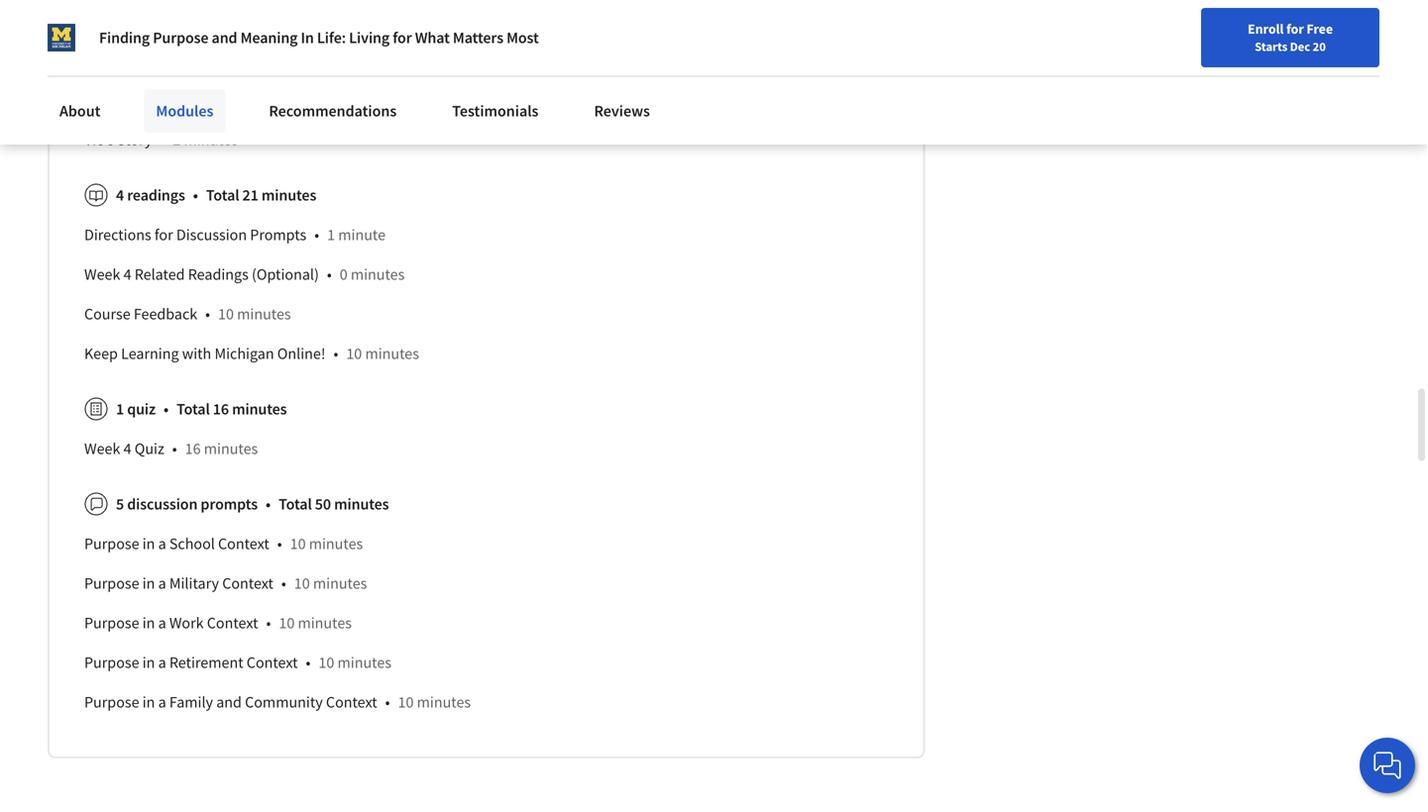 Task type: vqa. For each thing, say whether or not it's contained in the screenshot.
the your
yes



Task type: describe. For each thing, give the bounding box(es) containing it.
course
[[84, 305, 130, 324]]

school
[[169, 534, 215, 554]]

readings
[[188, 265, 249, 285]]

modules
[[156, 101, 213, 121]]

finding purpose and meaning in life: living for what matters most
[[99, 28, 539, 48]]

chat with us image
[[1372, 750, 1404, 782]]

most
[[507, 28, 539, 48]]

what
[[415, 28, 450, 48]]

course feedback • 10 minutes
[[84, 305, 291, 324]]

4 for •
[[123, 439, 131, 459]]

military
[[169, 574, 219, 594]]

discussion
[[127, 495, 198, 515]]

meaning
[[240, 28, 298, 48]]

2
[[173, 130, 181, 150]]

matters
[[453, 28, 504, 48]]

context for purpose in a school context
[[218, 534, 269, 554]]

new
[[993, 62, 1019, 80]]

finding
[[99, 28, 150, 48]]

individuals
[[57, 10, 132, 30]]

recommendations link
[[257, 89, 409, 133]]

prompts
[[201, 495, 258, 515]]

discussion
[[176, 225, 247, 245]]

purpose in a work context • 10 minutes
[[84, 614, 352, 634]]

context for purpose in a work context
[[207, 614, 258, 634]]

week for week 4 quiz
[[84, 439, 120, 459]]

enroll for free starts dec 20
[[1248, 20, 1333, 55]]

a for school
[[158, 534, 166, 554]]

learning
[[121, 344, 179, 364]]

(optional)
[[252, 265, 319, 285]]

0
[[340, 265, 348, 285]]

keep learning with michigan online! • 10 minutes
[[84, 344, 419, 364]]

keep
[[84, 344, 118, 364]]

feedback
[[134, 305, 197, 324]]

purpose in a retirement context • 10 minutes
[[84, 653, 392, 673]]

reviews link
[[582, 89, 662, 133]]

reviews
[[594, 101, 650, 121]]

in for family
[[142, 693, 155, 713]]

total for total 50 minutes
[[279, 495, 312, 515]]

recommendations
[[269, 101, 397, 121]]

life:
[[317, 28, 346, 48]]

enroll
[[1248, 20, 1284, 38]]

works: for family
[[176, 90, 221, 110]]

1 vertical spatial 1
[[116, 400, 124, 419]]

5 discussion prompts
[[116, 495, 258, 515]]

find your new career
[[935, 62, 1060, 80]]

directions
[[84, 225, 151, 245]]

testimonials
[[452, 101, 539, 121]]

4 readings
[[116, 186, 185, 205]]

career
[[1021, 62, 1060, 80]]

family for &
[[224, 90, 268, 110]]

purpose in a military context • 10 minutes
[[84, 574, 367, 594]]

hide info about module content region
[[84, 0, 888, 731]]

university of michigan image
[[48, 24, 75, 52]]

0 vertical spatial and
[[212, 28, 237, 48]]

& for workplaces
[[262, 11, 271, 31]]

readings
[[127, 186, 185, 205]]

a for retirement
[[158, 653, 166, 673]]

minute
[[338, 225, 386, 245]]

coursera image
[[24, 56, 150, 87]]

week 4 related readings (optional) • 0 minutes
[[84, 265, 405, 285]]

1 horizontal spatial for
[[393, 28, 412, 48]]

for for directions for discussion prompts • 1 minute
[[155, 225, 173, 245]]

free
[[1307, 20, 1333, 38]]

work for &
[[224, 11, 258, 31]]

10 minutes
[[372, 11, 445, 31]]

4 for directions
[[123, 265, 131, 285]]

your
[[964, 62, 990, 80]]

community for &
[[284, 90, 362, 110]]

online!
[[277, 344, 326, 364]]

work for context
[[169, 614, 204, 634]]

0 vertical spatial 4
[[116, 186, 124, 205]]



Task type: locate. For each thing, give the bounding box(es) containing it.
living
[[349, 28, 390, 48]]

how
[[84, 11, 115, 31], [84, 90, 115, 110]]

5 a from the top
[[158, 693, 166, 713]]

work left in
[[224, 11, 258, 31]]

0 vertical spatial 16
[[213, 400, 229, 419]]

1 horizontal spatial 1
[[327, 225, 335, 245]]

1 vertical spatial &
[[271, 90, 281, 110]]

family right 'modules'
[[224, 90, 268, 110]]

& left in
[[262, 11, 271, 31]]

show notifications image
[[1218, 64, 1242, 88]]

and down purpose in a retirement context • 10 minutes
[[216, 693, 242, 713]]

3 a from the top
[[158, 614, 166, 634]]

0 horizontal spatial family
[[169, 693, 213, 713]]

1 quiz
[[116, 400, 156, 419]]

1 vertical spatial 16
[[185, 439, 201, 459]]

for individuals
[[32, 10, 132, 30]]

4 left readings
[[116, 186, 124, 205]]

a for work
[[158, 614, 166, 634]]

10
[[372, 11, 388, 31], [218, 305, 234, 324], [346, 344, 362, 364], [290, 534, 306, 554], [294, 574, 310, 594], [279, 614, 295, 634], [319, 653, 334, 673], [398, 693, 414, 713]]

5
[[116, 495, 124, 515]]

and inside hide info about module content region
[[216, 693, 242, 713]]

in down discussion
[[142, 534, 155, 554]]

family for and
[[169, 693, 213, 713]]

community down 'finding purpose and meaning in life: living for what matters most'
[[284, 90, 362, 110]]

• total 21 minutes
[[193, 186, 316, 205]]

1 vertical spatial works:
[[176, 90, 221, 110]]

21
[[242, 186, 258, 205]]

how for how purpose works: family & community • 9 minutes
[[84, 90, 115, 110]]

1 a from the top
[[158, 534, 166, 554]]

& down the meaning
[[271, 90, 281, 110]]

how down coursera image
[[84, 90, 115, 110]]

0 vertical spatial 1
[[327, 225, 335, 245]]

english
[[1105, 62, 1153, 82]]

context
[[218, 534, 269, 554], [222, 574, 273, 594], [207, 614, 258, 634], [247, 653, 298, 673], [326, 693, 377, 713]]

starts
[[1255, 39, 1288, 55]]

0 vertical spatial &
[[262, 11, 271, 31]]

1 vertical spatial 4
[[123, 265, 131, 285]]

with
[[182, 344, 211, 364]]

michigan
[[215, 344, 274, 364]]

1 vertical spatial how
[[84, 90, 115, 110]]

16 down michigan
[[213, 400, 229, 419]]

quiz
[[135, 439, 164, 459]]

0 vertical spatial how
[[84, 11, 115, 31]]

4 left related
[[123, 265, 131, 285]]

1 left 'quiz' in the left of the page
[[116, 400, 124, 419]]

total up week 4 quiz • 16 minutes
[[177, 400, 210, 419]]

about
[[59, 101, 101, 121]]

0 horizontal spatial 16
[[185, 439, 201, 459]]

how for how purpose works: work & workplaces
[[84, 11, 115, 31]]

in for military
[[142, 574, 155, 594]]

in
[[142, 534, 155, 554], [142, 574, 155, 594], [142, 614, 155, 634], [142, 653, 155, 673], [142, 693, 155, 713]]

1 vertical spatial total
[[177, 400, 210, 419]]

minutes
[[391, 11, 445, 31], [393, 90, 447, 110], [184, 130, 238, 150], [262, 186, 316, 205], [351, 265, 405, 285], [237, 305, 291, 324], [365, 344, 419, 364], [232, 400, 287, 419], [204, 439, 258, 459], [334, 495, 389, 515], [309, 534, 363, 554], [313, 574, 367, 594], [298, 614, 352, 634], [338, 653, 392, 673], [417, 693, 471, 713]]

a down purpose in a retirement context • 10 minutes
[[158, 693, 166, 713]]

total left 50
[[279, 495, 312, 515]]

context for purpose in a military context
[[222, 574, 273, 594]]

week left quiz
[[84, 439, 120, 459]]

a down purpose in a military context • 10 minutes
[[158, 614, 166, 634]]

in left military
[[142, 574, 155, 594]]

in for retirement
[[142, 653, 155, 673]]

prompts
[[250, 225, 307, 245]]

•
[[370, 90, 375, 110], [160, 130, 165, 150], [193, 186, 198, 205], [314, 225, 319, 245], [327, 265, 332, 285], [205, 305, 210, 324], [334, 344, 338, 364], [164, 400, 169, 419], [172, 439, 177, 459], [266, 495, 271, 515], [277, 534, 282, 554], [281, 574, 286, 594], [266, 614, 271, 634], [306, 653, 311, 673], [385, 693, 390, 713]]

modules link
[[144, 89, 225, 133]]

1
[[327, 225, 335, 245], [116, 400, 124, 419]]

workplaces
[[274, 11, 351, 31]]

& for community
[[271, 90, 281, 110]]

2 in from the top
[[142, 574, 155, 594]]

community down purpose in a retirement context • 10 minutes
[[245, 693, 323, 713]]

a left military
[[158, 574, 166, 594]]

week up course
[[84, 265, 120, 285]]

• total 16 minutes
[[164, 400, 287, 419]]

in down purpose in a retirement context • 10 minutes
[[142, 693, 155, 713]]

week
[[84, 265, 120, 285], [84, 439, 120, 459]]

works: for work
[[176, 11, 221, 31]]

0 vertical spatial works:
[[176, 11, 221, 31]]

for
[[1287, 20, 1304, 38], [393, 28, 412, 48], [155, 225, 173, 245]]

find your new career link
[[925, 59, 1070, 84]]

for inside the enroll for free starts dec 20
[[1287, 20, 1304, 38]]

directions for discussion prompts • 1 minute
[[84, 225, 386, 245]]

1 vertical spatial work
[[169, 614, 204, 634]]

4 a from the top
[[158, 653, 166, 673]]

total for total 16 minutes
[[177, 400, 210, 419]]

for up dec
[[1287, 20, 1304, 38]]

retirement
[[169, 653, 243, 673]]

0 horizontal spatial work
[[169, 614, 204, 634]]

4 in from the top
[[142, 653, 155, 673]]

total left 21
[[206, 186, 239, 205]]

1 vertical spatial and
[[216, 693, 242, 713]]

1 week from the top
[[84, 265, 120, 285]]

1 vertical spatial week
[[84, 439, 120, 459]]

week for week 4 related readings (optional)
[[84, 265, 120, 285]]

works: up 2
[[176, 90, 221, 110]]

story
[[117, 130, 152, 150]]

vic's
[[84, 130, 114, 150]]

total
[[206, 186, 239, 205], [177, 400, 210, 419], [279, 495, 312, 515]]

1 horizontal spatial work
[[224, 11, 258, 31]]

for for enroll for free starts dec 20
[[1287, 20, 1304, 38]]

5 in from the top
[[142, 693, 155, 713]]

1 how from the top
[[84, 11, 115, 31]]

20
[[1313, 39, 1326, 55]]

1 horizontal spatial 16
[[213, 400, 229, 419]]

for inside hide info about module content region
[[155, 225, 173, 245]]

2 a from the top
[[158, 574, 166, 594]]

about link
[[48, 89, 112, 133]]

a for military
[[158, 574, 166, 594]]

4 left quiz
[[123, 439, 131, 459]]

works: left the meaning
[[176, 11, 221, 31]]

week 4 quiz • 16 minutes
[[84, 439, 258, 459]]

&
[[262, 11, 271, 31], [271, 90, 281, 110]]

2 vertical spatial total
[[279, 495, 312, 515]]

1 in from the top
[[142, 534, 155, 554]]

how right university of michigan icon
[[84, 11, 115, 31]]

a
[[158, 534, 166, 554], [158, 574, 166, 594], [158, 614, 166, 634], [158, 653, 166, 673], [158, 693, 166, 713]]

quiz
[[127, 400, 156, 419]]

a left retirement
[[158, 653, 166, 673]]

2 vertical spatial 4
[[123, 439, 131, 459]]

in for work
[[142, 614, 155, 634]]

2 how from the top
[[84, 90, 115, 110]]

1 vertical spatial family
[[169, 693, 213, 713]]

0 vertical spatial total
[[206, 186, 239, 205]]

• total 50 minutes
[[266, 495, 389, 515]]

purpose in a school context • 10 minutes
[[84, 534, 363, 554]]

in for school
[[142, 534, 155, 554]]

2 works: from the top
[[176, 90, 221, 110]]

0 vertical spatial work
[[224, 11, 258, 31]]

a for family
[[158, 693, 166, 713]]

context for purpose in a retirement context
[[247, 653, 298, 673]]

for left what
[[393, 28, 412, 48]]

0 horizontal spatial 1
[[116, 400, 124, 419]]

0 vertical spatial week
[[84, 265, 120, 285]]

50
[[315, 495, 331, 515]]

family
[[224, 90, 268, 110], [169, 693, 213, 713]]

testimonials link
[[440, 89, 551, 133]]

purpose in a family and community context • 10 minutes
[[84, 693, 471, 713]]

1 horizontal spatial family
[[224, 90, 268, 110]]

in
[[301, 28, 314, 48]]

community
[[284, 90, 362, 110], [245, 693, 323, 713]]

in down purpose in a military context • 10 minutes
[[142, 614, 155, 634]]

english button
[[1070, 40, 1189, 104]]

find
[[935, 62, 961, 80]]

4
[[116, 186, 124, 205], [123, 265, 131, 285], [123, 439, 131, 459]]

0 horizontal spatial for
[[155, 225, 173, 245]]

0 vertical spatial family
[[224, 90, 268, 110]]

community for and
[[245, 693, 323, 713]]

for
[[32, 10, 53, 30]]

family down retirement
[[169, 693, 213, 713]]

2 horizontal spatial for
[[1287, 20, 1304, 38]]

16 right quiz
[[185, 439, 201, 459]]

2 week from the top
[[84, 439, 120, 459]]

a left the school
[[158, 534, 166, 554]]

0 vertical spatial community
[[284, 90, 362, 110]]

related
[[135, 265, 185, 285]]

1 left minute
[[327, 225, 335, 245]]

1 works: from the top
[[176, 11, 221, 31]]

purpose
[[118, 11, 173, 31], [153, 28, 209, 48], [118, 90, 173, 110], [84, 534, 139, 554], [84, 574, 139, 594], [84, 614, 139, 634], [84, 653, 139, 673], [84, 693, 139, 713]]

work down military
[[169, 614, 204, 634]]

how purpose works: family & community • 9 minutes
[[84, 90, 447, 110]]

vic's story • 2 minutes
[[84, 130, 238, 150]]

in left retirement
[[142, 653, 155, 673]]

16
[[213, 400, 229, 419], [185, 439, 201, 459]]

and left the meaning
[[212, 28, 237, 48]]

total for total 21 minutes
[[206, 186, 239, 205]]

1 vertical spatial community
[[245, 693, 323, 713]]

dec
[[1290, 39, 1310, 55]]

how purpose works: work & workplaces
[[84, 11, 351, 31]]

None search field
[[283, 52, 610, 92]]

3 in from the top
[[142, 614, 155, 634]]

9
[[382, 90, 390, 110]]

and
[[212, 28, 237, 48], [216, 693, 242, 713]]

for up related
[[155, 225, 173, 245]]



